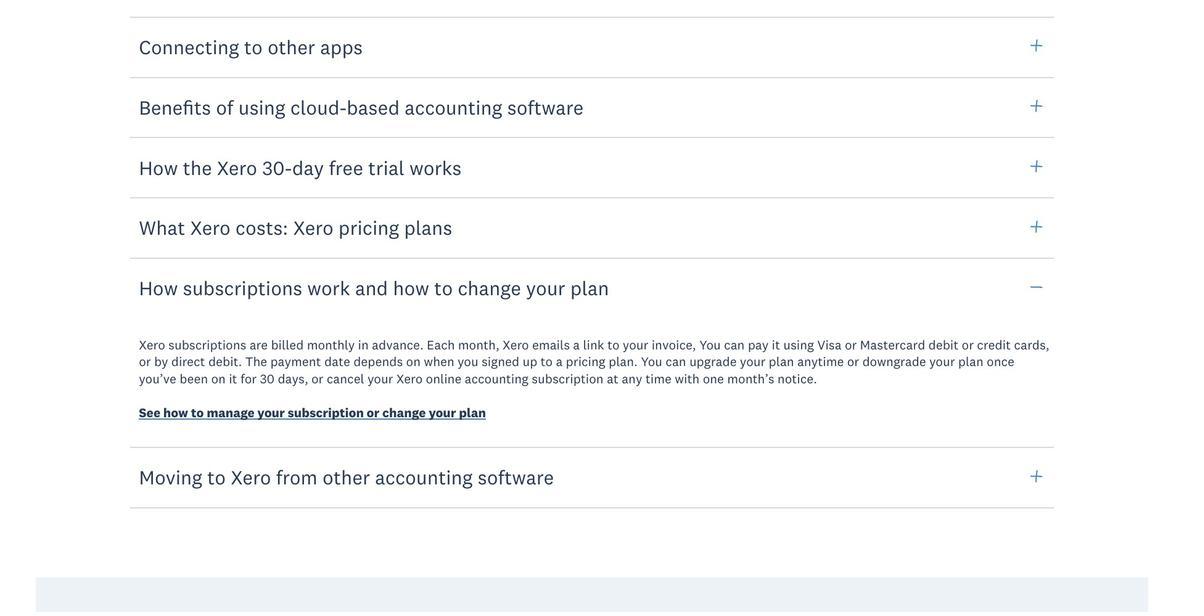 Task type: describe. For each thing, give the bounding box(es) containing it.
you've
[[139, 370, 176, 387]]

plans
[[404, 216, 452, 240]]

what xero costs: xero pricing plans button
[[130, 197, 1054, 259]]

1 vertical spatial other
[[323, 465, 370, 490]]

work
[[307, 276, 350, 301]]

link
[[583, 337, 604, 353]]

connecting to other apps
[[139, 35, 363, 59]]

or right anytime
[[847, 354, 859, 370]]

your up plan. on the right bottom of page
[[623, 337, 648, 353]]

connecting to other apps button
[[130, 16, 1054, 78]]

your down debit
[[929, 354, 955, 370]]

or right visa
[[845, 337, 857, 353]]

0 vertical spatial a
[[573, 337, 580, 353]]

pricing inside 'xero subscriptions are billed monthly in advance. each month, xero emails a link to your invoice, you can pay it using visa or mastercard debit or credit cards, or by direct debit. the payment date depends on when you signed up to a pricing plan. you can upgrade your plan anytime or downgrade your plan once you've been on it for 30 days, or cancel your xero online accounting subscription at any time with one month's notice.'
[[566, 354, 606, 370]]

pay
[[748, 337, 769, 353]]

and
[[355, 276, 388, 301]]

visa
[[817, 337, 842, 353]]

direct
[[171, 354, 205, 370]]

depends
[[354, 354, 403, 370]]

0 horizontal spatial change
[[382, 405, 426, 421]]

in
[[358, 337, 369, 353]]

cards,
[[1014, 337, 1050, 353]]

see how to manage your subscription or change your plan
[[139, 405, 486, 421]]

plan.
[[609, 354, 638, 370]]

mastercard
[[860, 337, 925, 353]]

how the xero 30-day free trial works
[[139, 155, 462, 180]]

what xero costs: xero pricing plans
[[139, 216, 452, 240]]

30
[[260, 370, 275, 387]]

1 vertical spatial you
[[641, 354, 662, 370]]

1 horizontal spatial it
[[772, 337, 780, 353]]

how subscriptions work and how to change your plan element
[[118, 319, 1067, 448]]

benefits of using cloud-based accounting software
[[139, 95, 584, 120]]

based
[[347, 95, 400, 120]]

are
[[250, 337, 268, 353]]

0 horizontal spatial on
[[211, 370, 226, 387]]

1 horizontal spatial you
[[699, 337, 721, 353]]

what
[[139, 216, 185, 240]]

xero subscriptions are billed monthly in advance. each month, xero emails a link to your invoice, you can pay it using visa or mastercard debit or credit cards, or by direct debit. the payment date depends on when you signed up to a pricing plan. you can upgrade your plan anytime or downgrade your plan once you've been on it for 30 days, or cancel your xero online accounting subscription at any time with one month's notice.
[[139, 337, 1050, 387]]

the
[[183, 155, 212, 180]]

benefits
[[139, 95, 211, 120]]

how for how subscriptions work and how to change your plan
[[139, 276, 178, 301]]

xero left 'from'
[[231, 465, 271, 490]]

payment
[[270, 354, 321, 370]]

advance.
[[372, 337, 424, 353]]

days,
[[278, 370, 308, 387]]

one
[[703, 370, 724, 387]]

xero up the up
[[503, 337, 529, 353]]

notice.
[[778, 370, 817, 387]]

with
[[675, 370, 700, 387]]

your down "30"
[[257, 405, 285, 421]]

0 horizontal spatial a
[[556, 354, 563, 370]]

or right debit
[[962, 337, 974, 353]]

xero left online
[[396, 370, 423, 387]]

pricing inside dropdown button
[[338, 216, 399, 240]]

plan up notice.
[[769, 354, 794, 370]]

0 vertical spatial can
[[724, 337, 745, 353]]

time
[[646, 370, 672, 387]]

works
[[410, 155, 462, 180]]

cancel
[[327, 370, 364, 387]]

your inside how subscriptions work and how to change your plan dropdown button
[[526, 276, 565, 301]]

signed
[[482, 354, 519, 370]]

moving to xero from other accounting software button
[[130, 447, 1054, 509]]

online
[[426, 370, 462, 387]]

manage
[[207, 405, 255, 421]]

accounting for other
[[375, 465, 473, 490]]

trial
[[368, 155, 405, 180]]

how subscriptions work and how to change your plan
[[139, 276, 609, 301]]

each
[[427, 337, 455, 353]]

debit.
[[208, 354, 242, 370]]

downgrade
[[863, 354, 926, 370]]

up
[[523, 354, 537, 370]]

emails
[[532, 337, 570, 353]]

benefits of using cloud-based accounting software button
[[130, 76, 1054, 138]]

your down the depends
[[368, 370, 393, 387]]

xero up by
[[139, 337, 165, 353]]

moving
[[139, 465, 202, 490]]



Task type: locate. For each thing, give the bounding box(es) containing it.
credit
[[977, 337, 1011, 353]]

accounting for based
[[405, 95, 502, 120]]

once
[[987, 354, 1015, 370]]

invoice,
[[652, 337, 696, 353]]

1 vertical spatial it
[[229, 370, 237, 387]]

from
[[276, 465, 318, 490]]

1 vertical spatial change
[[382, 405, 426, 421]]

using inside dropdown button
[[238, 95, 285, 120]]

month's
[[727, 370, 774, 387]]

at
[[607, 370, 619, 387]]

monthly
[[307, 337, 355, 353]]

0 vertical spatial pricing
[[338, 216, 399, 240]]

1 horizontal spatial change
[[458, 276, 521, 301]]

any
[[622, 370, 642, 387]]

you up upgrade
[[699, 337, 721, 353]]

or
[[845, 337, 857, 353], [962, 337, 974, 353], [139, 354, 151, 370], [847, 354, 859, 370], [311, 370, 323, 387], [367, 405, 380, 421]]

or left by
[[139, 354, 151, 370]]

on
[[406, 354, 421, 370], [211, 370, 226, 387]]

1 vertical spatial accounting
[[465, 370, 529, 387]]

subscriptions inside 'xero subscriptions are billed monthly in advance. each month, xero emails a link to your invoice, you can pay it using visa or mastercard debit or credit cards, or by direct debit. the payment date depends on when you signed up to a pricing plan. you can upgrade your plan anytime or downgrade your plan once you've been on it for 30 days, or cancel your xero online accounting subscription at any time with one month's notice.'
[[168, 337, 246, 353]]

or down the depends
[[367, 405, 380, 421]]

0 vertical spatial software
[[507, 95, 584, 120]]

1 vertical spatial using
[[783, 337, 814, 353]]

your
[[526, 276, 565, 301], [623, 337, 648, 353], [740, 354, 766, 370], [929, 354, 955, 370], [368, 370, 393, 387], [257, 405, 285, 421], [429, 405, 456, 421]]

0 vertical spatial it
[[772, 337, 780, 353]]

can down invoice,
[[666, 354, 686, 370]]

how left the
[[139, 155, 178, 180]]

1 horizontal spatial can
[[724, 337, 745, 353]]

subscriptions for how
[[183, 276, 302, 301]]

to
[[244, 35, 263, 59], [434, 276, 453, 301], [607, 337, 620, 353], [541, 354, 553, 370], [191, 405, 204, 421], [207, 465, 226, 490]]

1 horizontal spatial subscription
[[532, 370, 604, 387]]

1 horizontal spatial using
[[783, 337, 814, 353]]

subscription down emails
[[532, 370, 604, 387]]

plan up link
[[570, 276, 609, 301]]

xero right what
[[190, 216, 231, 240]]

how inside dropdown button
[[393, 276, 429, 301]]

software
[[507, 95, 584, 120], [478, 465, 554, 490]]

1 vertical spatial can
[[666, 354, 686, 370]]

you up time
[[641, 354, 662, 370]]

date
[[324, 354, 350, 370]]

change down the depends
[[382, 405, 426, 421]]

billed
[[271, 337, 304, 353]]

0 vertical spatial you
[[699, 337, 721, 353]]

0 vertical spatial change
[[458, 276, 521, 301]]

a
[[573, 337, 580, 353], [556, 354, 563, 370]]

0 horizontal spatial it
[[229, 370, 237, 387]]

a down emails
[[556, 354, 563, 370]]

see
[[139, 405, 160, 421]]

connecting
[[139, 35, 239, 59]]

your up emails
[[526, 276, 565, 301]]

30-
[[262, 155, 292, 180]]

0 vertical spatial how
[[139, 155, 178, 180]]

1 vertical spatial how
[[163, 405, 188, 421]]

0 vertical spatial how
[[393, 276, 429, 301]]

plan
[[570, 276, 609, 301], [769, 354, 794, 370], [958, 354, 984, 370], [459, 405, 486, 421]]

can left pay
[[724, 337, 745, 353]]

change inside dropdown button
[[458, 276, 521, 301]]

for
[[240, 370, 257, 387]]

xero right the
[[217, 155, 257, 180]]

xero
[[217, 155, 257, 180], [190, 216, 231, 240], [293, 216, 334, 240], [139, 337, 165, 353], [503, 337, 529, 353], [396, 370, 423, 387], [231, 465, 271, 490]]

by
[[154, 354, 168, 370]]

cloud-
[[290, 95, 347, 120]]

1 horizontal spatial on
[[406, 354, 421, 370]]

0 vertical spatial accounting
[[405, 95, 502, 120]]

anytime
[[797, 354, 844, 370]]

0 horizontal spatial can
[[666, 354, 686, 370]]

change up "month,"
[[458, 276, 521, 301]]

change
[[458, 276, 521, 301], [382, 405, 426, 421]]

1 horizontal spatial other
[[323, 465, 370, 490]]

2 how from the top
[[139, 276, 178, 301]]

subscriptions up are
[[183, 276, 302, 301]]

using right of
[[238, 95, 285, 120]]

of
[[216, 95, 233, 120]]

1 horizontal spatial pricing
[[566, 354, 606, 370]]

you
[[699, 337, 721, 353], [641, 354, 662, 370]]

free
[[329, 155, 363, 180]]

apps
[[320, 35, 363, 59]]

other right 'from'
[[323, 465, 370, 490]]

1 vertical spatial pricing
[[566, 354, 606, 370]]

plan down online
[[459, 405, 486, 421]]

your up month's
[[740, 354, 766, 370]]

2 vertical spatial accounting
[[375, 465, 473, 490]]

plan down credit on the bottom of page
[[958, 354, 984, 370]]

0 horizontal spatial other
[[268, 35, 315, 59]]

subscription inside 'xero subscriptions are billed monthly in advance. each month, xero emails a link to your invoice, you can pay it using visa or mastercard debit or credit cards, or by direct debit. the payment date depends on when you signed up to a pricing plan. you can upgrade your plan anytime or downgrade your plan once you've been on it for 30 days, or cancel your xero online accounting subscription at any time with one month's notice.'
[[532, 370, 604, 387]]

when
[[424, 354, 454, 370]]

how
[[139, 155, 178, 180], [139, 276, 178, 301]]

can
[[724, 337, 745, 353], [666, 354, 686, 370]]

plan inside dropdown button
[[570, 276, 609, 301]]

0 horizontal spatial you
[[641, 354, 662, 370]]

1 vertical spatial subscription
[[288, 405, 364, 421]]

0 horizontal spatial using
[[238, 95, 285, 120]]

subscription
[[532, 370, 604, 387], [288, 405, 364, 421]]

subscription down "cancel"
[[288, 405, 364, 421]]

debit
[[929, 337, 959, 353]]

1 how from the top
[[139, 155, 178, 180]]

software for moving to xero from other accounting software
[[478, 465, 554, 490]]

1 vertical spatial a
[[556, 354, 563, 370]]

pricing down link
[[566, 354, 606, 370]]

subscriptions for xero
[[168, 337, 246, 353]]

costs:
[[236, 216, 288, 240]]

0 horizontal spatial how
[[163, 405, 188, 421]]

0 horizontal spatial subscription
[[288, 405, 364, 421]]

other left apps
[[268, 35, 315, 59]]

see how to manage your subscription or change your plan link
[[139, 405, 486, 424]]

how
[[393, 276, 429, 301], [163, 405, 188, 421]]

0 vertical spatial subscription
[[532, 370, 604, 387]]

0 vertical spatial other
[[268, 35, 315, 59]]

been
[[180, 370, 208, 387]]

using inside 'xero subscriptions are billed monthly in advance. each month, xero emails a link to your invoice, you can pay it using visa or mastercard debit or credit cards, or by direct debit. the payment date depends on when you signed up to a pricing plan. you can upgrade your plan anytime or downgrade your plan once you've been on it for 30 days, or cancel your xero online accounting subscription at any time with one month's notice.'
[[783, 337, 814, 353]]

subscriptions up debit.
[[168, 337, 246, 353]]

the
[[245, 354, 267, 370]]

how subscriptions work and how to change your plan button
[[130, 257, 1054, 319]]

month,
[[458, 337, 499, 353]]

other
[[268, 35, 315, 59], [323, 465, 370, 490]]

how right "see" on the bottom of the page
[[163, 405, 188, 421]]

accounting inside 'xero subscriptions are billed monthly in advance. each month, xero emails a link to your invoice, you can pay it using visa or mastercard debit or credit cards, or by direct debit. the payment date depends on when you signed up to a pricing plan. you can upgrade your plan anytime or downgrade your plan once you've been on it for 30 days, or cancel your xero online accounting subscription at any time with one month's notice.'
[[465, 370, 529, 387]]

pricing left plans
[[338, 216, 399, 240]]

1 vertical spatial how
[[139, 276, 178, 301]]

1 vertical spatial subscriptions
[[168, 337, 246, 353]]

0 horizontal spatial pricing
[[338, 216, 399, 240]]

a left link
[[573, 337, 580, 353]]

it right pay
[[772, 337, 780, 353]]

how the xero 30-day free trial works button
[[130, 137, 1054, 199]]

your down online
[[429, 405, 456, 421]]

upgrade
[[689, 354, 737, 370]]

software for benefits of using cloud-based accounting software
[[507, 95, 584, 120]]

pricing
[[338, 216, 399, 240], [566, 354, 606, 370]]

1 horizontal spatial a
[[573, 337, 580, 353]]

using
[[238, 95, 285, 120], [783, 337, 814, 353]]

on down "advance."
[[406, 354, 421, 370]]

on down debit.
[[211, 370, 226, 387]]

1 horizontal spatial how
[[393, 276, 429, 301]]

moving to xero from other accounting software
[[139, 465, 554, 490]]

how right and
[[393, 276, 429, 301]]

accounting
[[405, 95, 502, 120], [465, 370, 529, 387], [375, 465, 473, 490]]

you
[[458, 354, 478, 370]]

using up anytime
[[783, 337, 814, 353]]

1 vertical spatial software
[[478, 465, 554, 490]]

it
[[772, 337, 780, 353], [229, 370, 237, 387]]

0 vertical spatial using
[[238, 95, 285, 120]]

how down what
[[139, 276, 178, 301]]

day
[[292, 155, 324, 180]]

how for how the xero 30-day free trial works
[[139, 155, 178, 180]]

0 vertical spatial subscriptions
[[183, 276, 302, 301]]

it left for
[[229, 370, 237, 387]]

subscriptions inside how subscriptions work and how to change your plan dropdown button
[[183, 276, 302, 301]]

subscriptions
[[183, 276, 302, 301], [168, 337, 246, 353]]

xero right costs:
[[293, 216, 334, 240]]

or right days,
[[311, 370, 323, 387]]



Task type: vqa. For each thing, say whether or not it's contained in the screenshot.
Mastercard
yes



